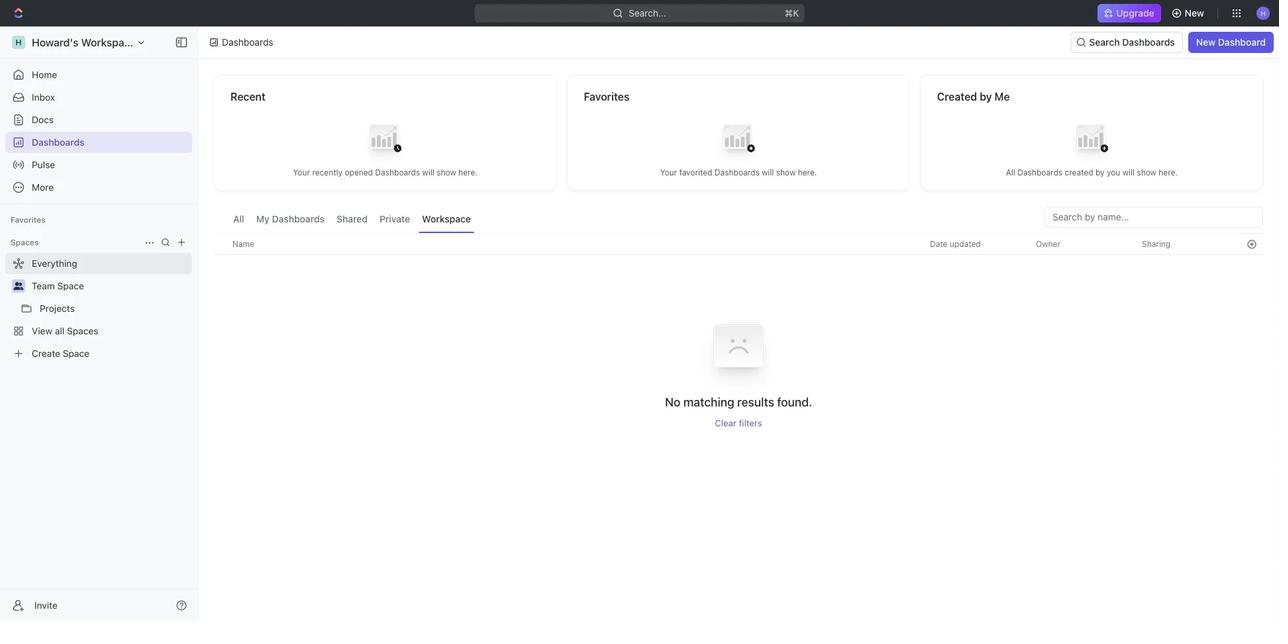 Task type: describe. For each thing, give the bounding box(es) containing it.
team space link
[[32, 276, 189, 297]]

owner
[[1036, 239, 1060, 249]]

all for all
[[233, 214, 244, 225]]

my dashboards button
[[253, 207, 328, 233]]

workspace inside button
[[422, 214, 471, 225]]

view
[[32, 326, 52, 336]]

0 horizontal spatial by
[[980, 90, 992, 103]]

created
[[937, 90, 977, 103]]

1 vertical spatial by
[[1095, 168, 1104, 177]]

team
[[32, 281, 55, 291]]

new for new
[[1185, 8, 1204, 19]]

filters
[[739, 418, 762, 429]]

dashboards down no recent dashboards image
[[375, 168, 420, 177]]

search
[[1089, 37, 1120, 48]]

pulse link
[[5, 154, 192, 176]]

clear filters button
[[715, 418, 762, 429]]

projects link
[[40, 298, 189, 319]]

spaces inside 'link'
[[67, 326, 98, 336]]

recent
[[230, 90, 266, 103]]

private
[[380, 214, 410, 225]]

inbox
[[32, 92, 55, 103]]

shared button
[[333, 207, 371, 233]]

search dashboards button
[[1071, 32, 1183, 53]]

h inside howard's workspace, , element
[[15, 38, 22, 47]]

no matching results found. table
[[214, 233, 1263, 429]]

new dashboard
[[1196, 37, 1266, 48]]

no matching results found.
[[665, 395, 812, 409]]

2 show from the left
[[776, 168, 796, 177]]

favorites inside button
[[11, 215, 46, 225]]

view all spaces
[[32, 326, 98, 336]]

matching
[[683, 395, 734, 409]]

3 here. from the left
[[1159, 168, 1178, 177]]

pulse
[[32, 159, 55, 170]]

howard's workspace, , element
[[12, 36, 25, 49]]

Search by name... text field
[[1052, 207, 1255, 227]]

new for new dashboard
[[1196, 37, 1216, 48]]

⌘k
[[785, 8, 799, 19]]

invite
[[34, 600, 57, 611]]

view all spaces link
[[5, 321, 189, 342]]

dashboards inside sidebar navigation
[[32, 137, 84, 148]]

new button
[[1166, 3, 1212, 24]]

tree inside sidebar navigation
[[5, 253, 192, 364]]

no data image
[[699, 307, 778, 394]]

1 horizontal spatial favorites
[[584, 90, 630, 103]]

favorites button
[[5, 212, 51, 228]]

howard's workspace
[[32, 36, 136, 49]]

home
[[32, 69, 57, 80]]

updated
[[950, 239, 981, 249]]

opened
[[345, 168, 373, 177]]

dashboard
[[1218, 37, 1266, 48]]

h inside h dropdown button
[[1261, 9, 1266, 17]]

dashboards right my
[[272, 214, 325, 225]]

h button
[[1253, 3, 1274, 24]]

3 will from the left
[[1122, 168, 1135, 177]]

my
[[256, 214, 269, 225]]

sidebar navigation
[[0, 26, 201, 621]]

clear filters
[[715, 418, 762, 429]]

all for all dashboards created by you will show here.
[[1006, 168, 1015, 177]]

create space
[[32, 348, 89, 359]]

favorited
[[679, 168, 712, 177]]

found.
[[777, 395, 812, 409]]

3 show from the left
[[1137, 168, 1156, 177]]



Task type: vqa. For each thing, say whether or not it's contained in the screenshot.


Task type: locate. For each thing, give the bounding box(es) containing it.
everything link
[[5, 253, 187, 274]]

by left the me at the top right of the page
[[980, 90, 992, 103]]

1 horizontal spatial spaces
[[67, 326, 98, 336]]

0 vertical spatial spaces
[[11, 238, 39, 247]]

1 here. from the left
[[458, 168, 477, 177]]

2 here. from the left
[[798, 168, 817, 177]]

space
[[57, 281, 84, 291], [63, 348, 89, 359]]

user group image
[[14, 282, 24, 290]]

no favorited dashboards image
[[712, 114, 765, 167]]

projects
[[40, 303, 75, 314]]

spaces down favorites button
[[11, 238, 39, 247]]

tree
[[5, 253, 192, 364]]

1 vertical spatial spaces
[[67, 326, 98, 336]]

search...
[[629, 8, 666, 19]]

0 vertical spatial by
[[980, 90, 992, 103]]

2 horizontal spatial here.
[[1159, 168, 1178, 177]]

clear
[[715, 418, 736, 429]]

you
[[1107, 168, 1120, 177]]

me
[[995, 90, 1010, 103]]

1 horizontal spatial workspace
[[422, 214, 471, 225]]

workspace button
[[419, 207, 474, 233]]

1 vertical spatial workspace
[[422, 214, 471, 225]]

your for recent
[[293, 168, 310, 177]]

0 horizontal spatial workspace
[[81, 36, 136, 49]]

by left you
[[1095, 168, 1104, 177]]

1 horizontal spatial show
[[776, 168, 796, 177]]

here.
[[458, 168, 477, 177], [798, 168, 817, 177], [1159, 168, 1178, 177]]

sharing
[[1142, 239, 1171, 249]]

dashboards down the no favorited dashboards image
[[715, 168, 760, 177]]

1 will from the left
[[422, 168, 434, 177]]

no created by me dashboards image
[[1065, 114, 1118, 167]]

space for create space
[[63, 348, 89, 359]]

1 horizontal spatial will
[[762, 168, 774, 177]]

2 horizontal spatial show
[[1137, 168, 1156, 177]]

results
[[737, 395, 774, 409]]

1 vertical spatial space
[[63, 348, 89, 359]]

show
[[437, 168, 456, 177], [776, 168, 796, 177], [1137, 168, 1156, 177]]

1 vertical spatial h
[[15, 38, 22, 47]]

will right you
[[1122, 168, 1135, 177]]

no
[[665, 395, 680, 409]]

created by me
[[937, 90, 1010, 103]]

dashboards up recent
[[222, 37, 273, 48]]

0 horizontal spatial favorites
[[11, 215, 46, 225]]

search dashboards
[[1089, 37, 1175, 48]]

space up projects
[[57, 281, 84, 291]]

2 will from the left
[[762, 168, 774, 177]]

howard's
[[32, 36, 78, 49]]

workspace inside sidebar navigation
[[81, 36, 136, 49]]

tree containing everything
[[5, 253, 192, 364]]

1 your from the left
[[293, 168, 310, 177]]

tab list containing all
[[230, 207, 474, 233]]

date updated button
[[922, 234, 989, 254]]

will down the no favorited dashboards image
[[762, 168, 774, 177]]

new up new dashboard
[[1185, 8, 1204, 19]]

1 vertical spatial all
[[233, 214, 244, 225]]

dashboards left 'created'
[[1018, 168, 1062, 177]]

shared
[[336, 214, 368, 225]]

date
[[930, 239, 947, 249]]

new
[[1185, 8, 1204, 19], [1196, 37, 1216, 48]]

dashboards
[[222, 37, 273, 48], [1122, 37, 1175, 48], [32, 137, 84, 148], [375, 168, 420, 177], [715, 168, 760, 177], [1018, 168, 1062, 177], [272, 214, 325, 225]]

all inside button
[[233, 214, 244, 225]]

docs
[[32, 114, 54, 125]]

your recently opened dashboards will show here.
[[293, 168, 477, 177]]

spaces
[[11, 238, 39, 247], [67, 326, 98, 336]]

your left recently
[[293, 168, 310, 177]]

recently
[[312, 168, 343, 177]]

all dashboards created by you will show here.
[[1006, 168, 1178, 177]]

spaces right all
[[67, 326, 98, 336]]

all button
[[230, 207, 248, 233]]

0 horizontal spatial your
[[293, 168, 310, 177]]

upgrade link
[[1098, 4, 1161, 23]]

home link
[[5, 64, 192, 85]]

your left 'favorited'
[[660, 168, 677, 177]]

0 vertical spatial workspace
[[81, 36, 136, 49]]

0 horizontal spatial here.
[[458, 168, 477, 177]]

create
[[32, 348, 60, 359]]

space down view all spaces
[[63, 348, 89, 359]]

my dashboards
[[256, 214, 325, 225]]

everything
[[32, 258, 77, 269]]

h left howard's
[[15, 38, 22, 47]]

0 vertical spatial space
[[57, 281, 84, 291]]

1 vertical spatial new
[[1196, 37, 1216, 48]]

private button
[[376, 207, 413, 233]]

0 vertical spatial h
[[1261, 9, 1266, 17]]

1 horizontal spatial your
[[660, 168, 677, 177]]

row containing name
[[214, 233, 1263, 255]]

0 vertical spatial new
[[1185, 8, 1204, 19]]

no matching results found. row
[[214, 307, 1263, 429]]

dashboards down upgrade
[[1122, 37, 1175, 48]]

create space link
[[5, 343, 189, 364]]

2 horizontal spatial will
[[1122, 168, 1135, 177]]

0 horizontal spatial will
[[422, 168, 434, 177]]

row
[[214, 233, 1263, 255]]

2 your from the left
[[660, 168, 677, 177]]

inbox link
[[5, 87, 192, 108]]

date updated
[[930, 239, 981, 249]]

tab list
[[230, 207, 474, 233]]

1 horizontal spatial h
[[1261, 9, 1266, 17]]

will
[[422, 168, 434, 177], [762, 168, 774, 177], [1122, 168, 1135, 177]]

0 vertical spatial favorites
[[584, 90, 630, 103]]

name
[[232, 239, 254, 249]]

dashboards up pulse at the left top of page
[[32, 137, 84, 148]]

new dashboard button
[[1188, 32, 1274, 53]]

0 horizontal spatial spaces
[[11, 238, 39, 247]]

your
[[293, 168, 310, 177], [660, 168, 677, 177]]

docs link
[[5, 109, 192, 130]]

1 horizontal spatial all
[[1006, 168, 1015, 177]]

your for favorites
[[660, 168, 677, 177]]

0 horizontal spatial h
[[15, 38, 22, 47]]

0 horizontal spatial all
[[233, 214, 244, 225]]

space for team space
[[57, 281, 84, 291]]

created
[[1065, 168, 1093, 177]]

workspace
[[81, 36, 136, 49], [422, 214, 471, 225]]

dashboards link
[[5, 132, 192, 153]]

workspace up home link
[[81, 36, 136, 49]]

favorites
[[584, 90, 630, 103], [11, 215, 46, 225]]

all
[[55, 326, 64, 336]]

1 vertical spatial favorites
[[11, 215, 46, 225]]

1 show from the left
[[437, 168, 456, 177]]

new down new button
[[1196, 37, 1216, 48]]

h up dashboard
[[1261, 9, 1266, 17]]

more button
[[5, 177, 192, 198]]

0 horizontal spatial show
[[437, 168, 456, 177]]

will up "workspace" button
[[422, 168, 434, 177]]

more
[[32, 182, 54, 193]]

all
[[1006, 168, 1015, 177], [233, 214, 244, 225]]

h
[[1261, 9, 1266, 17], [15, 38, 22, 47]]

team space
[[32, 281, 84, 291]]

upgrade
[[1116, 8, 1154, 19]]

1 horizontal spatial by
[[1095, 168, 1104, 177]]

your favorited dashboards will show here.
[[660, 168, 817, 177]]

no recent dashboards image
[[359, 114, 412, 167]]

0 vertical spatial all
[[1006, 168, 1015, 177]]

1 horizontal spatial here.
[[798, 168, 817, 177]]

workspace right private
[[422, 214, 471, 225]]

by
[[980, 90, 992, 103], [1095, 168, 1104, 177]]



